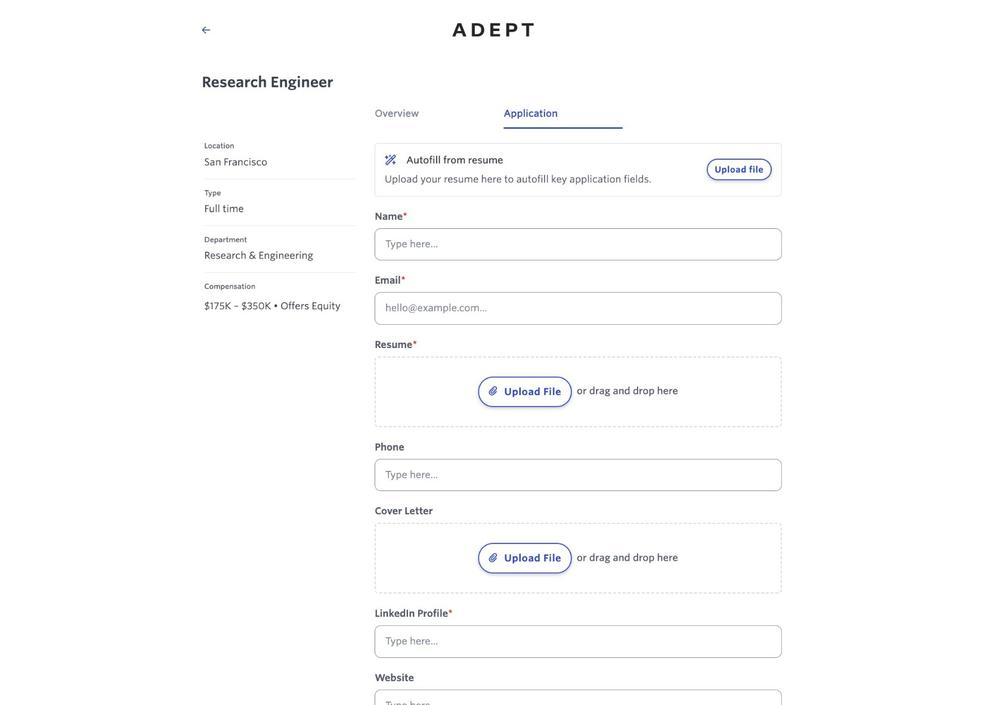 Task type: describe. For each thing, give the bounding box(es) containing it.
adept.ai image
[[439, 10, 547, 50]]

1 type here... text field from the top
[[375, 228, 782, 261]]

1 type here... text field from the top
[[375, 459, 782, 492]]

2 type here... text field from the top
[[375, 626, 782, 659]]



Task type: locate. For each thing, give the bounding box(es) containing it.
0 vertical spatial type here... text field
[[375, 228, 782, 261]]

0 vertical spatial type here... text field
[[375, 459, 782, 492]]

1 vertical spatial type here... text field
[[375, 626, 782, 659]]

1 vertical spatial type here... text field
[[375, 690, 782, 706]]

Type here... text field
[[375, 228, 782, 261], [375, 690, 782, 706]]

hello@example.com... email field
[[375, 293, 782, 325]]

2 type here... text field from the top
[[375, 690, 782, 706]]

tab panel
[[365, 129, 791, 706]]

back to adept.ai's job listings image
[[202, 25, 210, 35]]

Type here... text field
[[375, 459, 782, 492], [375, 626, 782, 659]]

tab list
[[365, 106, 791, 129]]



